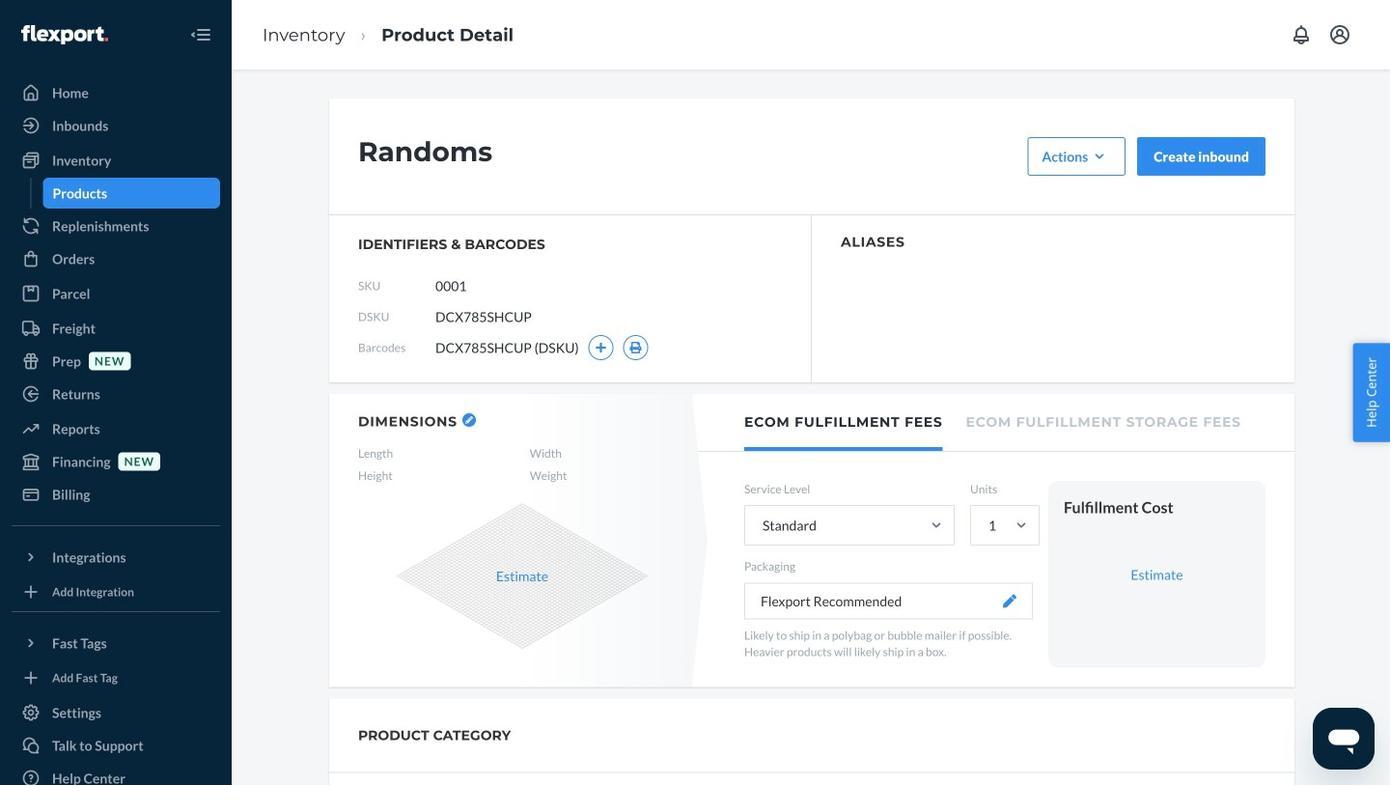 Task type: describe. For each thing, give the bounding box(es) containing it.
1 tab from the left
[[745, 394, 943, 451]]

close navigation image
[[189, 23, 212, 46]]

open notifications image
[[1290, 23, 1314, 46]]

plus image
[[596, 342, 607, 354]]

breadcrumbs navigation
[[247, 7, 529, 63]]



Task type: vqa. For each thing, say whether or not it's contained in the screenshot.
text box
yes



Task type: locate. For each thing, give the bounding box(es) containing it.
open account menu image
[[1329, 23, 1352, 46]]

2 tab from the left
[[966, 394, 1242, 447]]

pen image
[[1004, 594, 1017, 608]]

tab list
[[699, 394, 1295, 452]]

pencil alt image
[[465, 416, 473, 424]]

1 horizontal spatial tab
[[966, 394, 1242, 447]]

print image
[[629, 342, 643, 354]]

0 horizontal spatial tab
[[745, 394, 943, 451]]

tab
[[745, 394, 943, 451], [966, 394, 1242, 447]]

None text field
[[436, 268, 579, 304]]

flexport logo image
[[21, 25, 108, 44]]



